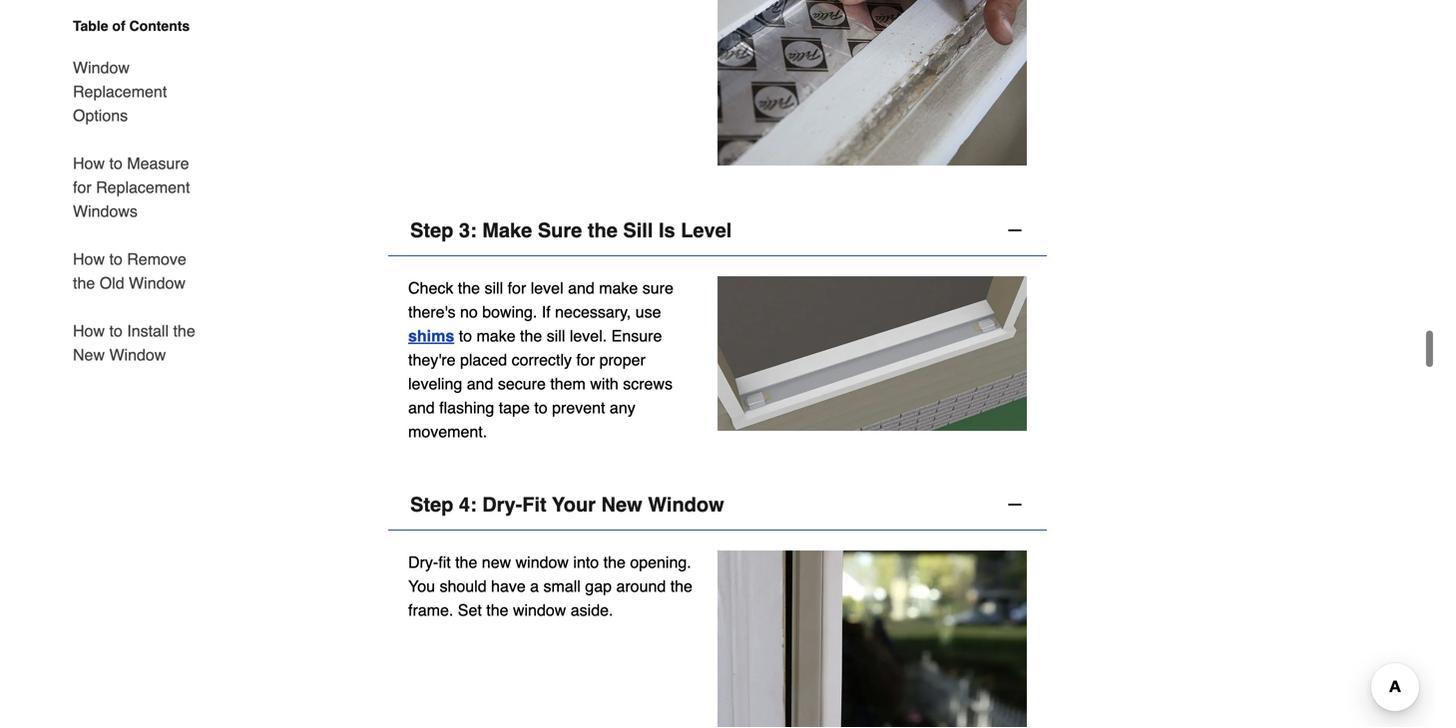 Task type: describe. For each thing, give the bounding box(es) containing it.
use
[[636, 303, 662, 321]]

1 horizontal spatial and
[[467, 375, 494, 393]]

windows
[[73, 202, 138, 221]]

small
[[544, 578, 581, 596]]

how to install the new window link
[[73, 308, 207, 367]]

with
[[590, 375, 619, 393]]

necessary,
[[555, 303, 631, 321]]

1 vertical spatial window
[[513, 601, 566, 620]]

an illustration showing how to level a window. image
[[718, 277, 1027, 431]]

how for how to remove the old window
[[73, 250, 105, 269]]

minus image
[[1005, 221, 1025, 241]]

shims link
[[408, 327, 455, 345]]

0 vertical spatial window
[[516, 554, 569, 572]]

how to measure for replacement windows
[[73, 154, 190, 221]]

correctly
[[512, 351, 572, 369]]

step for step 4: dry-fit your new window
[[410, 494, 454, 517]]

placed
[[460, 351, 507, 369]]

fit
[[522, 494, 547, 517]]

dry-fitting the new window. image
[[718, 551, 1027, 728]]

2 vertical spatial and
[[408, 399, 435, 417]]

and inside check the sill for level and make sure there's no bowing. if necessary, use shims
[[568, 279, 595, 297]]

new inside the how to install the new window
[[73, 346, 105, 364]]

table of contents element
[[57, 16, 207, 367]]

options
[[73, 106, 128, 125]]

a
[[530, 578, 539, 596]]

check the sill for level and make sure there's no bowing. if necessary, use shims
[[408, 279, 674, 345]]

prevent
[[552, 399, 606, 417]]

how to remove the old window link
[[73, 236, 207, 308]]

level
[[531, 279, 564, 297]]

your
[[552, 494, 596, 517]]

for for level
[[508, 279, 526, 297]]

screws
[[623, 375, 673, 393]]

the right 'fit'
[[455, 554, 478, 572]]

any
[[610, 399, 636, 417]]

window inside the how to install the new window
[[109, 346, 166, 364]]

step 3: make sure the sill is level button
[[388, 206, 1047, 257]]

the down have
[[486, 601, 509, 620]]

0 vertical spatial replacement
[[73, 82, 167, 101]]

level
[[681, 219, 732, 242]]

opening.
[[630, 554, 692, 572]]

the inside button
[[588, 219, 618, 242]]

to for measure
[[109, 154, 123, 173]]

window replacement options
[[73, 58, 167, 125]]

applying flashing tape to the window sill. image
[[718, 0, 1027, 166]]

how for how to measure for replacement windows
[[73, 154, 105, 173]]

window inside window replacement options
[[73, 58, 130, 77]]

step 4: dry-fit your new window button
[[388, 480, 1047, 531]]

tape
[[499, 399, 530, 417]]

bowing.
[[482, 303, 537, 321]]

to right tape in the left bottom of the page
[[534, 399, 548, 417]]

fit
[[439, 554, 451, 572]]

no
[[460, 303, 478, 321]]

make
[[482, 219, 532, 242]]

the right into
[[604, 554, 626, 572]]

ensure
[[612, 327, 662, 345]]

dry- inside step 4: dry-fit your new window button
[[482, 494, 522, 517]]

leveling
[[408, 375, 463, 393]]

install
[[127, 322, 169, 340]]



Task type: vqa. For each thing, say whether or not it's contained in the screenshot.
the bottom Compare
no



Task type: locate. For each thing, give the bounding box(es) containing it.
window down install at the left top of the page
[[109, 346, 166, 364]]

window
[[516, 554, 569, 572], [513, 601, 566, 620]]

the down opening.
[[671, 578, 693, 596]]

for inside to make the sill level. ensure they're placed correctly for proper leveling and secure them with screws and flashing tape to prevent any movement.
[[577, 351, 595, 369]]

new right your
[[602, 494, 643, 517]]

replacement inside how to measure for replacement windows
[[96, 178, 190, 197]]

dry-fit the new window into the opening. you should have a small gap around the frame. set the window aside.
[[408, 554, 693, 620]]

0 horizontal spatial make
[[477, 327, 516, 345]]

they're
[[408, 351, 456, 369]]

the up 'no'
[[458, 279, 480, 297]]

0 vertical spatial make
[[599, 279, 638, 297]]

how
[[73, 154, 105, 173], [73, 250, 105, 269], [73, 322, 105, 340]]

0 vertical spatial how
[[73, 154, 105, 173]]

around
[[616, 578, 666, 596]]

to left install at the left top of the page
[[109, 322, 123, 340]]

step 3: make sure the sill is level
[[410, 219, 732, 242]]

into
[[573, 554, 599, 572]]

2 vertical spatial how
[[73, 322, 105, 340]]

sill up bowing.
[[485, 279, 503, 297]]

0 vertical spatial new
[[73, 346, 105, 364]]

1 vertical spatial step
[[410, 494, 454, 517]]

new
[[73, 346, 105, 364], [602, 494, 643, 517]]

0 horizontal spatial and
[[408, 399, 435, 417]]

should
[[440, 578, 487, 596]]

0 vertical spatial sill
[[485, 279, 503, 297]]

gap
[[585, 578, 612, 596]]

level.
[[570, 327, 607, 345]]

how inside how to remove the old window
[[73, 250, 105, 269]]

to for remove
[[109, 250, 123, 269]]

step left 4:
[[410, 494, 454, 517]]

dry-
[[482, 494, 522, 517], [408, 554, 439, 572]]

old
[[100, 274, 124, 293]]

to inside how to remove the old window
[[109, 250, 123, 269]]

how to remove the old window
[[73, 250, 187, 293]]

for up bowing.
[[508, 279, 526, 297]]

to up old
[[109, 250, 123, 269]]

1 vertical spatial how
[[73, 250, 105, 269]]

new inside button
[[602, 494, 643, 517]]

the left the sill
[[588, 219, 618, 242]]

sure
[[643, 279, 674, 297]]

step left 3:
[[410, 219, 454, 242]]

2 horizontal spatial and
[[568, 279, 595, 297]]

0 horizontal spatial dry-
[[408, 554, 439, 572]]

proper
[[600, 351, 646, 369]]

window up opening.
[[648, 494, 725, 517]]

make
[[599, 279, 638, 297], [477, 327, 516, 345]]

them
[[550, 375, 586, 393]]

replacement down measure
[[96, 178, 190, 197]]

measure
[[127, 154, 189, 173]]

window
[[73, 58, 130, 77], [129, 274, 186, 293], [109, 346, 166, 364], [648, 494, 725, 517]]

contents
[[129, 18, 190, 34]]

how to install the new window
[[73, 322, 195, 364]]

to
[[109, 154, 123, 173], [109, 250, 123, 269], [109, 322, 123, 340], [459, 327, 472, 345], [534, 399, 548, 417]]

new
[[482, 554, 511, 572]]

0 horizontal spatial sill
[[485, 279, 503, 297]]

the inside check the sill for level and make sure there's no bowing. if necessary, use shims
[[458, 279, 480, 297]]

aside.
[[571, 601, 613, 620]]

dry- up you
[[408, 554, 439, 572]]

how inside how to measure for replacement windows
[[73, 154, 105, 173]]

for up "windows"
[[73, 178, 92, 197]]

1 vertical spatial make
[[477, 327, 516, 345]]

sill
[[623, 219, 653, 242]]

window up a
[[516, 554, 569, 572]]

frame.
[[408, 601, 454, 620]]

0 vertical spatial step
[[410, 219, 454, 242]]

for inside check the sill for level and make sure there's no bowing. if necessary, use shims
[[508, 279, 526, 297]]

0 vertical spatial for
[[73, 178, 92, 197]]

minus image
[[1005, 495, 1025, 515]]

replacement
[[73, 82, 167, 101], [96, 178, 190, 197]]

step
[[410, 219, 454, 242], [410, 494, 454, 517]]

window down 'remove'
[[129, 274, 186, 293]]

of
[[112, 18, 125, 34]]

1 vertical spatial and
[[467, 375, 494, 393]]

remove
[[127, 250, 187, 269]]

new down old
[[73, 346, 105, 364]]

the right install at the left top of the page
[[173, 322, 195, 340]]

there's
[[408, 303, 456, 321]]

you
[[408, 578, 435, 596]]

how down options at top left
[[73, 154, 105, 173]]

to inside the how to install the new window
[[109, 322, 123, 340]]

4:
[[459, 494, 477, 517]]

replacement up options at top left
[[73, 82, 167, 101]]

2 horizontal spatial for
[[577, 351, 595, 369]]

for
[[73, 178, 92, 197], [508, 279, 526, 297], [577, 351, 595, 369]]

flashing
[[439, 399, 494, 417]]

1 vertical spatial sill
[[547, 327, 565, 345]]

make up placed
[[477, 327, 516, 345]]

step 4: dry-fit your new window
[[410, 494, 725, 517]]

the inside the how to install the new window
[[173, 322, 195, 340]]

and
[[568, 279, 595, 297], [467, 375, 494, 393], [408, 399, 435, 417]]

2 vertical spatial for
[[577, 351, 595, 369]]

table
[[73, 18, 108, 34]]

table of contents
[[73, 18, 190, 34]]

window replacement options link
[[73, 44, 207, 140]]

0 vertical spatial dry-
[[482, 494, 522, 517]]

sill inside to make the sill level. ensure they're placed correctly for proper leveling and secure them with screws and flashing tape to prevent any movement.
[[547, 327, 565, 345]]

is
[[659, 219, 676, 242]]

1 vertical spatial replacement
[[96, 178, 190, 197]]

3:
[[459, 219, 477, 242]]

shims
[[408, 327, 455, 345]]

for down level.
[[577, 351, 595, 369]]

to for install
[[109, 322, 123, 340]]

1 vertical spatial new
[[602, 494, 643, 517]]

set
[[458, 601, 482, 620]]

window down the table
[[73, 58, 130, 77]]

the
[[588, 219, 618, 242], [73, 274, 95, 293], [458, 279, 480, 297], [173, 322, 195, 340], [520, 327, 542, 345], [455, 554, 478, 572], [604, 554, 626, 572], [671, 578, 693, 596], [486, 601, 509, 620]]

3 how from the top
[[73, 322, 105, 340]]

sill down the if
[[547, 327, 565, 345]]

1 vertical spatial dry-
[[408, 554, 439, 572]]

0 horizontal spatial new
[[73, 346, 105, 364]]

to make the sill level. ensure they're placed correctly for proper leveling and secure them with screws and flashing tape to prevent any movement.
[[408, 327, 673, 441]]

1 horizontal spatial make
[[599, 279, 638, 297]]

make up necessary,
[[599, 279, 638, 297]]

window inside button
[[648, 494, 725, 517]]

dry- inside dry-fit the new window into the opening. you should have a small gap around the frame. set the window aside.
[[408, 554, 439, 572]]

1 how from the top
[[73, 154, 105, 173]]

how for how to install the new window
[[73, 322, 105, 340]]

the inside to make the sill level. ensure they're placed correctly for proper leveling and secure them with screws and flashing tape to prevent any movement.
[[520, 327, 542, 345]]

to down 'no'
[[459, 327, 472, 345]]

window down a
[[513, 601, 566, 620]]

make inside check the sill for level and make sure there's no bowing. if necessary, use shims
[[599, 279, 638, 297]]

the inside how to remove the old window
[[73, 274, 95, 293]]

1 vertical spatial for
[[508, 279, 526, 297]]

1 horizontal spatial for
[[508, 279, 526, 297]]

step for step 3: make sure the sill is level
[[410, 219, 454, 242]]

make inside to make the sill level. ensure they're placed correctly for proper leveling and secure them with screws and flashing tape to prevent any movement.
[[477, 327, 516, 345]]

sure
[[538, 219, 582, 242]]

1 horizontal spatial new
[[602, 494, 643, 517]]

how to measure for replacement windows link
[[73, 140, 207, 236]]

if
[[542, 303, 551, 321]]

for inside how to measure for replacement windows
[[73, 178, 92, 197]]

dry- right 4:
[[482, 494, 522, 517]]

movement.
[[408, 423, 487, 441]]

2 how from the top
[[73, 250, 105, 269]]

how inside the how to install the new window
[[73, 322, 105, 340]]

for for replacement
[[73, 178, 92, 197]]

1 step from the top
[[410, 219, 454, 242]]

window inside how to remove the old window
[[129, 274, 186, 293]]

sill
[[485, 279, 503, 297], [547, 327, 565, 345]]

check
[[408, 279, 454, 297]]

secure
[[498, 375, 546, 393]]

the up correctly
[[520, 327, 542, 345]]

to left measure
[[109, 154, 123, 173]]

how down old
[[73, 322, 105, 340]]

and up necessary,
[[568, 279, 595, 297]]

the left old
[[73, 274, 95, 293]]

0 horizontal spatial for
[[73, 178, 92, 197]]

and down leveling
[[408, 399, 435, 417]]

0 vertical spatial and
[[568, 279, 595, 297]]

how up old
[[73, 250, 105, 269]]

2 step from the top
[[410, 494, 454, 517]]

sill inside check the sill for level and make sure there's no bowing. if necessary, use shims
[[485, 279, 503, 297]]

1 horizontal spatial sill
[[547, 327, 565, 345]]

and down placed
[[467, 375, 494, 393]]

1 horizontal spatial dry-
[[482, 494, 522, 517]]

have
[[491, 578, 526, 596]]

to inside how to measure for replacement windows
[[109, 154, 123, 173]]



